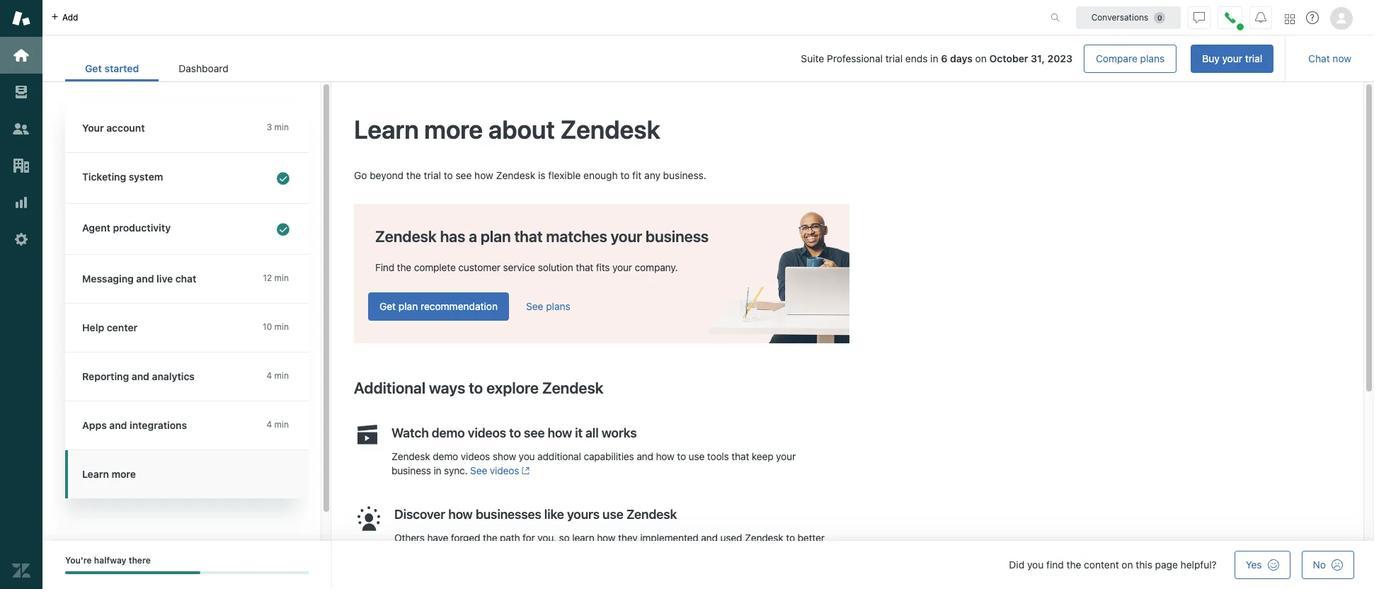 Task type: locate. For each thing, give the bounding box(es) containing it.
and left live
[[136, 273, 154, 285]]

0 vertical spatial use
[[689, 450, 705, 462]]

more for learn more about zendesk
[[424, 114, 483, 144]]

customers image
[[12, 120, 30, 138]]

plan right a
[[481, 227, 511, 246]]

min for your account
[[274, 122, 289, 132]]

in
[[931, 52, 939, 64], [434, 464, 442, 476]]

1 vertical spatial learn
[[82, 468, 109, 480]]

agent
[[82, 222, 110, 234]]

get inside "tab list"
[[85, 62, 102, 74]]

2 min from the top
[[274, 273, 289, 283]]

0 vertical spatial demo
[[432, 425, 465, 440]]

to inside zendesk demo videos show you additional capabilities and how to use tools that keep your business in sync.
[[677, 450, 686, 462]]

business up company.
[[646, 227, 709, 246]]

use left tools
[[689, 450, 705, 462]]

progress bar image
[[65, 572, 200, 575]]

learn down apps on the bottom left of page
[[82, 468, 109, 480]]

videos inside zendesk demo videos show you additional capabilities and how to use tools that keep your business in sync.
[[461, 450, 490, 462]]

learn inside the content-title region
[[354, 114, 419, 144]]

1 horizontal spatial use
[[689, 450, 705, 462]]

see
[[456, 169, 472, 181], [524, 425, 545, 440]]

more down apps and integrations
[[111, 468, 136, 480]]

2 4 min from the top
[[267, 419, 289, 430]]

4
[[267, 370, 272, 381], [267, 419, 272, 430]]

0 vertical spatial plan
[[481, 227, 511, 246]]

1 4 from the top
[[267, 370, 272, 381]]

see plans
[[526, 300, 571, 312]]

demo inside zendesk demo videos show you additional capabilities and how to use tools that keep your business in sync.
[[433, 450, 458, 462]]

you're halfway there
[[65, 555, 151, 566]]

compare plans
[[1096, 52, 1165, 64]]

4 min
[[267, 370, 289, 381], [267, 419, 289, 430]]

get left "started"
[[85, 62, 102, 74]]

1 horizontal spatial learn
[[354, 114, 419, 144]]

you up "(opens in a new tab)" image
[[519, 450, 535, 462]]

trial down notifications "image"
[[1245, 52, 1263, 64]]

and right apps on the bottom left of page
[[109, 419, 127, 431]]

1 vertical spatial you
[[1027, 559, 1044, 571]]

that inside zendesk demo videos show you additional capabilities and how to use tools that keep your business in sync.
[[732, 450, 749, 462]]

1 horizontal spatial that
[[576, 261, 594, 273]]

1 horizontal spatial you
[[1027, 559, 1044, 571]]

0 vertical spatial learn
[[354, 114, 419, 144]]

see inside see plans button
[[526, 300, 543, 312]]

ticketing
[[82, 171, 126, 183]]

like
[[544, 507, 564, 522]]

in left the sync.
[[434, 464, 442, 476]]

0 vertical spatial 4 min
[[267, 370, 289, 381]]

more left "about"
[[424, 114, 483, 144]]

the inside others have forged the path for you, so learn how they implemented and used zendesk to better serve their customers.
[[483, 532, 497, 544]]

1 vertical spatial see
[[470, 464, 487, 476]]

in left the 6
[[931, 52, 939, 64]]

ticketing system
[[82, 171, 163, 183]]

1 vertical spatial get
[[380, 300, 396, 312]]

october
[[990, 52, 1029, 64]]

2 vertical spatial that
[[732, 450, 749, 462]]

buy your trial
[[1202, 52, 1263, 64]]

2 horizontal spatial that
[[732, 450, 749, 462]]

no button
[[1302, 551, 1355, 579]]

use up they
[[603, 507, 624, 522]]

0 horizontal spatial more
[[111, 468, 136, 480]]

your inside button
[[1223, 52, 1243, 64]]

agent productivity
[[82, 222, 171, 234]]

videos down show
[[490, 464, 519, 476]]

zendesk inside others have forged the path for you, so learn how they implemented and used zendesk to better serve their customers.
[[745, 532, 784, 544]]

see for see plans
[[526, 300, 543, 312]]

business.
[[663, 169, 707, 181]]

chat
[[175, 273, 196, 285]]

0 horizontal spatial you
[[519, 450, 535, 462]]

1 vertical spatial in
[[434, 464, 442, 476]]

demo up the sync.
[[433, 450, 458, 462]]

footer
[[42, 541, 1374, 589]]

min for apps and integrations
[[274, 419, 289, 430]]

1 vertical spatial more
[[111, 468, 136, 480]]

1 vertical spatial plan
[[399, 300, 418, 312]]

1 horizontal spatial plans
[[1140, 52, 1165, 64]]

1 vertical spatial see
[[524, 425, 545, 440]]

chat now
[[1309, 52, 1352, 64]]

your inside zendesk demo videos show you additional capabilities and how to use tools that keep your business in sync.
[[776, 450, 796, 462]]

how
[[475, 169, 493, 181], [548, 425, 572, 440], [656, 450, 675, 462], [448, 507, 473, 522], [597, 532, 616, 544]]

October 31, 2023 text field
[[990, 52, 1073, 64]]

10 min
[[263, 321, 289, 332]]

compare
[[1096, 52, 1138, 64]]

trial right beyond
[[424, 169, 441, 181]]

yes button
[[1235, 551, 1291, 579]]

your right keep
[[776, 450, 796, 462]]

how left they
[[597, 532, 616, 544]]

suite
[[801, 52, 824, 64]]

keep
[[752, 450, 774, 462]]

1 vertical spatial that
[[576, 261, 594, 273]]

0 vertical spatial plans
[[1140, 52, 1165, 64]]

yes
[[1246, 559, 1262, 571]]

get
[[85, 62, 102, 74], [380, 300, 396, 312]]

0 vertical spatial that
[[514, 227, 543, 246]]

0 horizontal spatial business
[[392, 464, 431, 476]]

zendesk support image
[[12, 9, 30, 28]]

ticketing system button
[[65, 153, 306, 203]]

0 vertical spatial you
[[519, 450, 535, 462]]

1 vertical spatial business
[[392, 464, 431, 476]]

that
[[514, 227, 543, 246], [576, 261, 594, 273], [732, 450, 749, 462]]

1 4 min from the top
[[267, 370, 289, 381]]

(opens in a new tab) image
[[519, 467, 530, 475]]

plans
[[1140, 52, 1165, 64], [546, 300, 571, 312]]

and left analytics
[[132, 370, 149, 382]]

1 min from the top
[[274, 122, 289, 132]]

5 min from the top
[[274, 419, 289, 430]]

plans down solution
[[546, 300, 571, 312]]

0 vertical spatial videos
[[468, 425, 506, 440]]

how left tools
[[656, 450, 675, 462]]

get down find
[[380, 300, 396, 312]]

more inside dropdown button
[[111, 468, 136, 480]]

others have forged the path for you, so learn how they implemented and used zendesk to better serve their customers.
[[394, 532, 825, 558]]

2 4 from the top
[[267, 419, 272, 430]]

zendesk demo videos show you additional capabilities and how to use tools that keep your business in sync.
[[392, 450, 796, 476]]

1 horizontal spatial in
[[931, 52, 939, 64]]

0 horizontal spatial in
[[434, 464, 442, 476]]

to up has
[[444, 169, 453, 181]]

1 horizontal spatial plan
[[481, 227, 511, 246]]

2 horizontal spatial trial
[[1245, 52, 1263, 64]]

to up show
[[509, 425, 521, 440]]

see down find the complete customer service solution that fits your company.
[[526, 300, 543, 312]]

section
[[260, 45, 1274, 73]]

and for live
[[136, 273, 154, 285]]

on
[[975, 52, 987, 64], [1122, 559, 1133, 571]]

and
[[136, 273, 154, 285], [132, 370, 149, 382], [109, 419, 127, 431], [637, 450, 653, 462], [701, 532, 718, 544]]

0 horizontal spatial plans
[[546, 300, 571, 312]]

trial
[[886, 52, 903, 64], [1245, 52, 1263, 64], [424, 169, 441, 181]]

0 horizontal spatial use
[[603, 507, 624, 522]]

compare plans button
[[1084, 45, 1177, 73]]

text image
[[708, 212, 850, 343]]

learn for learn more about zendesk
[[354, 114, 419, 144]]

on left this
[[1122, 559, 1133, 571]]

0 vertical spatial get
[[85, 62, 102, 74]]

halfway
[[94, 555, 126, 566]]

learn up beyond
[[354, 114, 419, 144]]

additional
[[354, 379, 426, 397]]

1 vertical spatial 4
[[267, 419, 272, 430]]

get started
[[85, 62, 139, 74]]

1 vertical spatial plans
[[546, 300, 571, 312]]

analytics
[[152, 370, 195, 382]]

videos for show
[[461, 450, 490, 462]]

it
[[575, 425, 583, 440]]

more inside the content-title region
[[424, 114, 483, 144]]

tab list
[[65, 55, 248, 81]]

0 horizontal spatial learn
[[82, 468, 109, 480]]

that left fits
[[576, 261, 594, 273]]

flexible
[[548, 169, 581, 181]]

plans right the compare
[[1140, 52, 1165, 64]]

1 vertical spatial 4 min
[[267, 419, 289, 430]]

use inside zendesk demo videos show you additional capabilities and how to use tools that keep your business in sync.
[[689, 450, 705, 462]]

1 horizontal spatial trial
[[886, 52, 903, 64]]

zendesk inside the content-title region
[[560, 114, 660, 144]]

videos
[[468, 425, 506, 440], [461, 450, 490, 462], [490, 464, 519, 476]]

chat
[[1309, 52, 1330, 64]]

0 vertical spatial more
[[424, 114, 483, 144]]

tools
[[707, 450, 729, 462]]

0 vertical spatial 4
[[267, 370, 272, 381]]

to left tools
[[677, 450, 686, 462]]

see for see videos
[[470, 464, 487, 476]]

your account heading
[[65, 104, 309, 153]]

0 vertical spatial business
[[646, 227, 709, 246]]

a
[[469, 227, 477, 246]]

your right buy
[[1223, 52, 1243, 64]]

you,
[[538, 532, 557, 544]]

see up additional on the bottom left of the page
[[524, 425, 545, 440]]

apps and integrations
[[82, 419, 187, 431]]

and down works
[[637, 450, 653, 462]]

so
[[559, 532, 570, 544]]

videos up show
[[468, 425, 506, 440]]

discover how businesses like yours use zendesk
[[394, 507, 677, 522]]

learn inside dropdown button
[[82, 468, 109, 480]]

zendesk up enough
[[560, 114, 660, 144]]

1 horizontal spatial on
[[1122, 559, 1133, 571]]

use
[[689, 450, 705, 462], [603, 507, 624, 522]]

messaging
[[82, 273, 134, 285]]

3 min from the top
[[274, 321, 289, 332]]

is
[[538, 169, 546, 181]]

get inside get plan recommendation button
[[380, 300, 396, 312]]

trial inside button
[[1245, 52, 1263, 64]]

your
[[1223, 52, 1243, 64], [611, 227, 642, 246], [613, 261, 632, 273], [776, 450, 796, 462]]

0 vertical spatial see
[[526, 300, 543, 312]]

more
[[424, 114, 483, 144], [111, 468, 136, 480]]

0 horizontal spatial plan
[[399, 300, 418, 312]]

for
[[523, 532, 535, 544]]

tab list containing get started
[[65, 55, 248, 81]]

learn
[[354, 114, 419, 144], [82, 468, 109, 480]]

forged
[[451, 532, 480, 544]]

trial for your
[[1245, 52, 1263, 64]]

1 vertical spatial videos
[[461, 450, 490, 462]]

on right days
[[975, 52, 987, 64]]

0 vertical spatial in
[[931, 52, 939, 64]]

4 min from the top
[[274, 370, 289, 381]]

plan inside get plan recommendation button
[[399, 300, 418, 312]]

0 horizontal spatial on
[[975, 52, 987, 64]]

buy
[[1202, 52, 1220, 64]]

watch demo videos to see how it all works
[[392, 425, 637, 440]]

business down watch
[[392, 464, 431, 476]]

zendesk right used
[[745, 532, 784, 544]]

zendesk down watch
[[392, 450, 430, 462]]

that up find the complete customer service solution that fits your company.
[[514, 227, 543, 246]]

go beyond the trial to see how zendesk is flexible enough to fit any business.
[[354, 169, 707, 181]]

to left better
[[786, 532, 795, 544]]

fits
[[596, 261, 610, 273]]

that left keep
[[732, 450, 749, 462]]

business inside zendesk demo videos show you additional capabilities and how to use tools that keep your business in sync.
[[392, 464, 431, 476]]

used
[[720, 532, 742, 544]]

complete
[[414, 261, 456, 273]]

videos for to
[[468, 425, 506, 440]]

trial left ends
[[886, 52, 903, 64]]

videos up see videos
[[461, 450, 490, 462]]

you're
[[65, 555, 92, 566]]

0 horizontal spatial see
[[456, 169, 472, 181]]

ways
[[429, 379, 465, 397]]

see up a
[[456, 169, 472, 181]]

0 horizontal spatial that
[[514, 227, 543, 246]]

plan down complete
[[399, 300, 418, 312]]

service
[[503, 261, 535, 273]]

find the complete customer service solution that fits your company.
[[375, 261, 678, 273]]

fit
[[632, 169, 642, 181]]

demo right watch
[[432, 425, 465, 440]]

1 vertical spatial use
[[603, 507, 624, 522]]

1 horizontal spatial see
[[526, 300, 543, 312]]

1 vertical spatial demo
[[433, 450, 458, 462]]

0 horizontal spatial get
[[85, 62, 102, 74]]

1 vertical spatial on
[[1122, 559, 1133, 571]]

get started image
[[12, 46, 30, 64]]

helpful?
[[1181, 559, 1217, 571]]

ends
[[906, 52, 928, 64]]

min inside your account 'heading'
[[274, 122, 289, 132]]

1 horizontal spatial more
[[424, 114, 483, 144]]

1 horizontal spatial get
[[380, 300, 396, 312]]

12
[[263, 273, 272, 283]]

min for help center
[[274, 321, 289, 332]]

zendesk
[[560, 114, 660, 144], [496, 169, 536, 181], [375, 227, 437, 246], [542, 379, 604, 397], [392, 450, 430, 462], [627, 507, 677, 522], [745, 532, 784, 544]]

see right the sync.
[[470, 464, 487, 476]]

you right did
[[1027, 559, 1044, 571]]

about
[[488, 114, 555, 144]]

and inside others have forged the path for you, so learn how they implemented and used zendesk to better serve their customers.
[[701, 532, 718, 544]]

and left used
[[701, 532, 718, 544]]

live
[[157, 273, 173, 285]]

recommendation
[[421, 300, 498, 312]]

demo for zendesk
[[433, 450, 458, 462]]

0 horizontal spatial see
[[470, 464, 487, 476]]

admin image
[[12, 230, 30, 249]]



Task type: describe. For each thing, give the bounding box(es) containing it.
there
[[129, 555, 151, 566]]

min for messaging and live chat
[[274, 273, 289, 283]]

zendesk products image
[[1285, 14, 1295, 24]]

how up forged
[[448, 507, 473, 522]]

see videos
[[470, 464, 519, 476]]

0 vertical spatial on
[[975, 52, 987, 64]]

zendesk image
[[12, 562, 30, 580]]

show
[[493, 450, 516, 462]]

to left fit
[[621, 169, 630, 181]]

in inside zendesk demo videos show you additional capabilities and how to use tools that keep your business in sync.
[[434, 464, 442, 476]]

zendesk up it
[[542, 379, 604, 397]]

learn more about zendesk
[[354, 114, 660, 144]]

additional
[[538, 450, 581, 462]]

additional ways to explore zendesk
[[354, 379, 604, 397]]

notifications image
[[1255, 12, 1267, 23]]

how inside others have forged the path for you, so learn how they implemented and used zendesk to better serve their customers.
[[597, 532, 616, 544]]

0 vertical spatial see
[[456, 169, 472, 181]]

zendesk left is at the top of page
[[496, 169, 536, 181]]

their
[[421, 546, 442, 558]]

demo for watch
[[432, 425, 465, 440]]

main element
[[0, 0, 42, 589]]

serve
[[394, 546, 419, 558]]

your account
[[82, 122, 145, 134]]

plans for compare plans
[[1140, 52, 1165, 64]]

did you find the content on this page helpful?
[[1009, 559, 1217, 571]]

works
[[602, 425, 637, 440]]

all
[[586, 425, 599, 440]]

conversations
[[1092, 12, 1149, 22]]

zendesk inside zendesk demo videos show you additional capabilities and how to use tools that keep your business in sync.
[[392, 450, 430, 462]]

explore
[[486, 379, 539, 397]]

enough
[[584, 169, 618, 181]]

plans for see plans
[[546, 300, 571, 312]]

this
[[1136, 559, 1153, 571]]

apps
[[82, 419, 107, 431]]

center
[[107, 321, 138, 334]]

businesses
[[476, 507, 541, 522]]

help
[[82, 321, 104, 334]]

footer containing did you find the content on this page helpful?
[[42, 541, 1374, 589]]

learn more button
[[65, 450, 306, 490]]

get plan recommendation
[[380, 300, 498, 312]]

they
[[618, 532, 638, 544]]

go
[[354, 169, 367, 181]]

path
[[500, 532, 520, 544]]

professional
[[827, 52, 883, 64]]

and for integrations
[[109, 419, 127, 431]]

company.
[[635, 261, 678, 273]]

button displays agent's chat status as invisible. image
[[1194, 12, 1205, 23]]

to right ways
[[469, 379, 483, 397]]

your right fits
[[613, 261, 632, 273]]

customers.
[[444, 546, 494, 558]]

better
[[798, 532, 825, 544]]

organizations image
[[12, 156, 30, 175]]

yours
[[567, 507, 600, 522]]

learn
[[572, 532, 595, 544]]

4 min for integrations
[[267, 419, 289, 430]]

zendesk has a plan that matches your business
[[375, 227, 709, 246]]

progress-bar progress bar
[[65, 572, 309, 575]]

discover
[[394, 507, 445, 522]]

find
[[1047, 559, 1064, 571]]

beyond
[[370, 169, 404, 181]]

sync.
[[444, 464, 468, 476]]

to inside others have forged the path for you, so learn how they implemented and used zendesk to better serve their customers.
[[786, 532, 795, 544]]

how down learn more about zendesk
[[475, 169, 493, 181]]

min for reporting and analytics
[[274, 370, 289, 381]]

page
[[1155, 559, 1178, 571]]

2 vertical spatial videos
[[490, 464, 519, 476]]

your up company.
[[611, 227, 642, 246]]

4 for reporting and analytics
[[267, 370, 272, 381]]

now
[[1333, 52, 1352, 64]]

how left it
[[548, 425, 572, 440]]

zendesk up find
[[375, 227, 437, 246]]

your
[[82, 122, 104, 134]]

reporting and analytics
[[82, 370, 195, 382]]

10
[[263, 321, 272, 332]]

you inside footer
[[1027, 559, 1044, 571]]

more for learn more
[[111, 468, 136, 480]]

solution
[[538, 261, 573, 273]]

zendesk up implemented
[[627, 507, 677, 522]]

dashboard tab
[[159, 55, 248, 81]]

get for get started
[[85, 62, 102, 74]]

4 for apps and integrations
[[267, 419, 272, 430]]

see plans button
[[526, 300, 571, 313]]

4 min for analytics
[[267, 370, 289, 381]]

0 horizontal spatial trial
[[424, 169, 441, 181]]

you inside zendesk demo videos show you additional capabilities and how to use tools that keep your business in sync.
[[519, 450, 535, 462]]

suite professional trial ends in 6 days on october 31, 2023
[[801, 52, 1073, 64]]

how inside zendesk demo videos show you additional capabilities and how to use tools that keep your business in sync.
[[656, 450, 675, 462]]

content-title region
[[354, 113, 850, 146]]

others
[[394, 532, 425, 544]]

views image
[[12, 83, 30, 101]]

1 horizontal spatial see
[[524, 425, 545, 440]]

conversations button
[[1076, 6, 1181, 29]]

find
[[375, 261, 394, 273]]

3
[[267, 122, 272, 132]]

account
[[106, 122, 145, 134]]

and inside zendesk demo videos show you additional capabilities and how to use tools that keep your business in sync.
[[637, 450, 653, 462]]

1 horizontal spatial business
[[646, 227, 709, 246]]

31,
[[1031, 52, 1045, 64]]

integrations
[[130, 419, 187, 431]]

productivity
[[113, 222, 171, 234]]

have
[[427, 532, 448, 544]]

has
[[440, 227, 465, 246]]

buy your trial button
[[1191, 45, 1274, 73]]

learn for learn more
[[82, 468, 109, 480]]

started
[[104, 62, 139, 74]]

learn more
[[82, 468, 136, 480]]

get for get plan recommendation
[[380, 300, 396, 312]]

and for analytics
[[132, 370, 149, 382]]

help center
[[82, 321, 138, 334]]

12 min
[[263, 273, 289, 283]]

no
[[1313, 559, 1326, 571]]

trial for professional
[[886, 52, 903, 64]]

get plan recommendation button
[[368, 292, 509, 321]]

messaging and live chat
[[82, 273, 196, 285]]

section containing suite professional trial ends in
[[260, 45, 1274, 73]]

reporting image
[[12, 193, 30, 212]]

customer
[[458, 261, 501, 273]]

capabilities
[[584, 450, 634, 462]]

matches
[[546, 227, 607, 246]]

6
[[941, 52, 948, 64]]

get help image
[[1306, 11, 1319, 24]]

3 min
[[267, 122, 289, 132]]

any
[[644, 169, 661, 181]]



Task type: vqa. For each thing, say whether or not it's contained in the screenshot.
VIDEOS to the middle
yes



